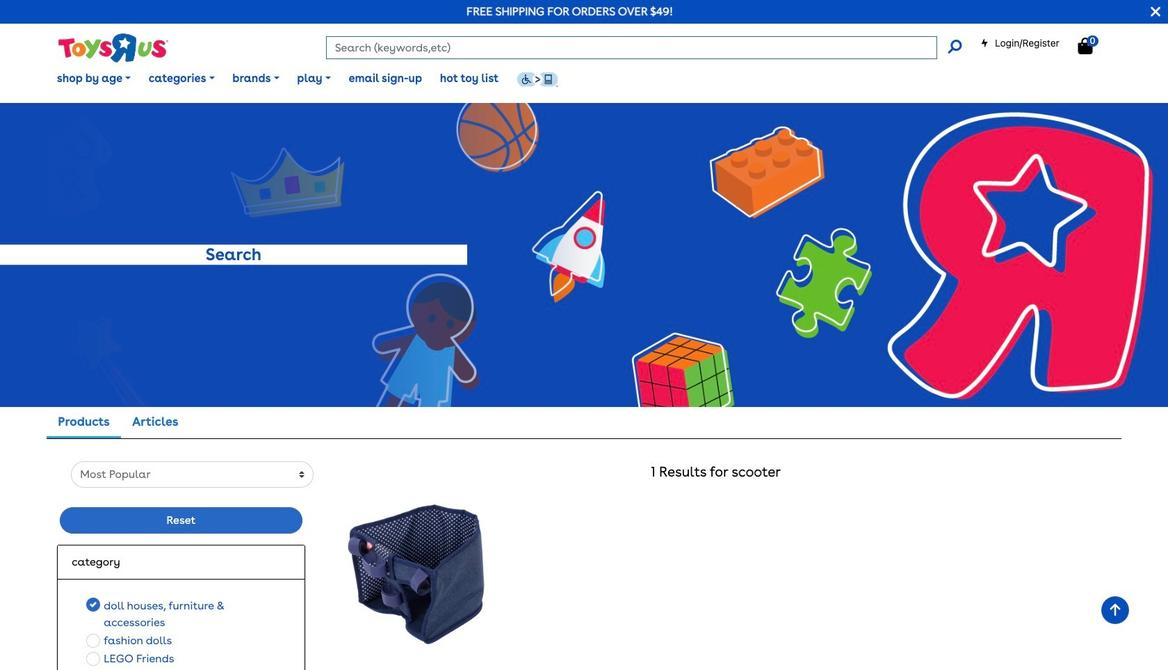 Task type: describe. For each thing, give the bounding box(es) containing it.
gotz bike seat blue clouds - for dolls up to 20 in image
[[347, 505, 486, 644]]

category element
[[72, 554, 291, 571]]

shopping bag image
[[1079, 38, 1093, 54]]

this icon serves as a link to download the essential accessibility assistive technology app for individuals with physical disabilities. it is featured as part of our commitment to diversity and inclusion. image
[[517, 72, 559, 87]]

close button image
[[1152, 4, 1161, 19]]



Task type: locate. For each thing, give the bounding box(es) containing it.
main content
[[0, 103, 1169, 670]]

None search field
[[326, 36, 962, 59]]

Enter Keyword or Item No. search field
[[326, 36, 938, 59]]

menu bar
[[48, 54, 1169, 103]]

tab list
[[47, 407, 190, 439]]

toys r us image
[[57, 32, 169, 64]]



Task type: vqa. For each thing, say whether or not it's contained in the screenshot.
Toys R Us image
yes



